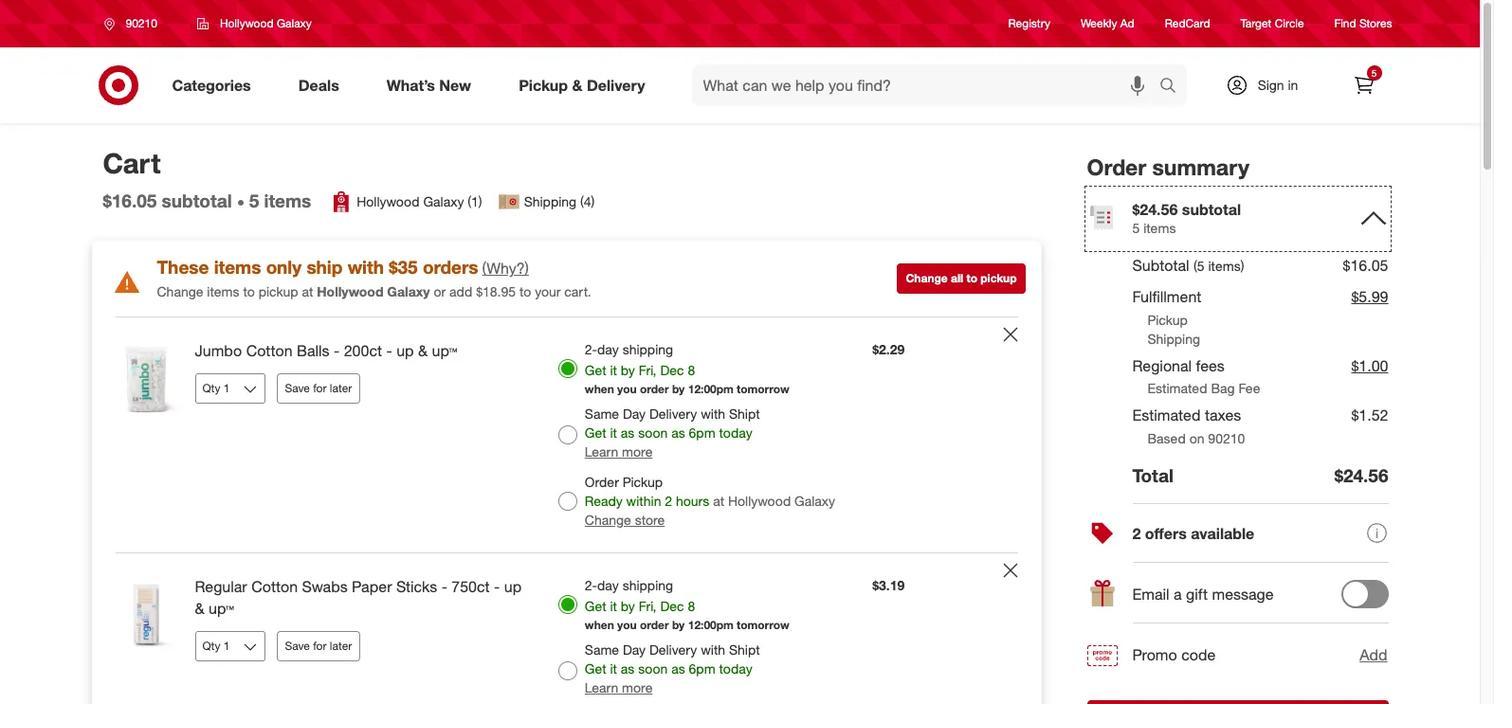 Task type: locate. For each thing, give the bounding box(es) containing it.
1 vertical spatial you
[[617, 618, 637, 632]]

when
[[585, 382, 614, 396], [585, 618, 614, 632]]

1 12:00pm from the top
[[688, 382, 734, 396]]

2 it from the top
[[610, 425, 617, 441]]

2 save for later button from the top
[[276, 631, 361, 662]]

2 dec from the top
[[660, 598, 684, 614]]

pickup down "only" at the top of page
[[259, 284, 298, 300]]

0 vertical spatial 5
[[1372, 67, 1377, 79]]

cotton
[[246, 341, 293, 360], [251, 577, 298, 596]]

hollywood galaxy (1)
[[357, 194, 482, 210]]

Store pickup radio
[[558, 492, 577, 511]]

1 soon from the top
[[638, 425, 668, 441]]

1 learn more button from the top
[[585, 443, 653, 462]]

0 horizontal spatial pickup
[[259, 284, 298, 300]]

1 save from the top
[[285, 381, 310, 395]]

0 horizontal spatial up™
[[209, 599, 234, 618]]

1 save for later button from the top
[[276, 374, 361, 404]]

1 today from the top
[[719, 425, 753, 441]]

sign
[[1258, 77, 1285, 93]]

0 horizontal spatial order
[[585, 474, 619, 490]]

2 save from the top
[[285, 639, 310, 653]]

1 fri, from the top
[[639, 362, 657, 378]]

later for -
[[330, 381, 352, 395]]

hollywood down ship
[[317, 284, 384, 300]]

5 right $16.05 subtotal
[[249, 190, 259, 212]]

1 horizontal spatial $24.56
[[1335, 465, 1389, 487]]

0 vertical spatial up™
[[432, 341, 457, 360]]

&
[[572, 75, 583, 94], [418, 341, 428, 360], [195, 599, 204, 618]]

1 horizontal spatial up
[[504, 577, 522, 596]]

1 vertical spatial estimated
[[1133, 406, 1201, 425]]

5 for 5 items
[[249, 190, 259, 212]]

save for later down 'balls'
[[285, 381, 352, 395]]

for for balls
[[313, 381, 327, 395]]

1 vertical spatial save for later button
[[276, 631, 361, 662]]

1 vertical spatial later
[[330, 639, 352, 653]]

fri, for up
[[639, 598, 657, 614]]

2 save for later from the top
[[285, 639, 352, 653]]

0 vertical spatial at
[[302, 284, 313, 300]]

None radio
[[558, 359, 577, 378], [558, 426, 577, 445], [558, 662, 577, 681], [558, 359, 577, 378], [558, 426, 577, 445], [558, 662, 577, 681]]

1 vertical spatial shipping
[[1148, 331, 1201, 347]]

pickup down the fulfillment
[[1148, 312, 1188, 328]]

2 day from the top
[[623, 642, 646, 658]]

$16.05 down cart
[[103, 190, 157, 212]]

2 2-day shipping get it by fri, dec 8 when you order by 12:00pm tomorrow from the top
[[585, 577, 790, 632]]

1 tomorrow from the top
[[737, 382, 790, 396]]

deals
[[298, 75, 339, 94]]

estimated up based
[[1133, 406, 1201, 425]]

cart item ready to fulfill group
[[92, 318, 1041, 553], [92, 554, 1041, 705]]

pickup inside pickup shipping
[[1148, 312, 1188, 328]]

save down swabs
[[285, 639, 310, 653]]

2 cart item ready to fulfill group from the top
[[92, 554, 1041, 705]]

cotton inside regular cotton swabs paper sticks - 750ct - up & up™
[[251, 577, 298, 596]]

weekly ad link
[[1081, 16, 1135, 32]]

1 vertical spatial 90210
[[1208, 431, 1245, 447]]

1 same from the top
[[585, 406, 619, 422]]

galaxy
[[277, 16, 312, 30], [423, 194, 464, 210], [387, 284, 430, 300], [795, 493, 836, 509]]

2 later from the top
[[330, 639, 352, 653]]

1 vertical spatial 2-day shipping get it by fri, dec 8 when you order by 12:00pm tomorrow
[[585, 577, 790, 632]]

1 later from the top
[[330, 381, 352, 395]]

items up subtotal
[[1144, 220, 1176, 236]]

order inside "order pickup ready within 2 hours at hollywood galaxy change store"
[[585, 474, 619, 490]]

later for paper
[[330, 639, 352, 653]]

0 vertical spatial learn
[[585, 444, 618, 460]]

2 day from the top
[[597, 577, 619, 594]]

2 tomorrow from the top
[[737, 618, 790, 632]]

save for later for balls
[[285, 381, 352, 395]]

change inside button
[[906, 271, 948, 286]]

items inside $24.56 subtotal 5 items
[[1144, 220, 1176, 236]]

1 vertical spatial shipt
[[729, 642, 760, 658]]

2 vertical spatial with
[[701, 642, 726, 658]]

1 vertical spatial order
[[640, 618, 669, 632]]

based
[[1148, 431, 1186, 447]]

1 horizontal spatial 5
[[1133, 220, 1140, 236]]

weekly ad
[[1081, 17, 1135, 31]]

- right 750ct
[[494, 577, 500, 596]]

cotton left swabs
[[251, 577, 298, 596]]

2 shipt from the top
[[729, 642, 760, 658]]

order up ready on the left of page
[[585, 474, 619, 490]]

1 when from the top
[[585, 382, 614, 396]]

2 8 from the top
[[688, 598, 695, 614]]

regular cotton swabs paper sticks - 750ct - up &#38; up&#8482; image
[[108, 577, 183, 652]]

later down regular cotton swabs paper sticks - 750ct - up & up™
[[330, 639, 352, 653]]

save for later button for swabs
[[276, 631, 361, 662]]

0 vertical spatial 12:00pm
[[688, 382, 734, 396]]

1 shipt from the top
[[729, 406, 760, 422]]

1 horizontal spatial pickup
[[623, 474, 663, 490]]

pickup
[[981, 271, 1017, 286], [259, 284, 298, 300]]

up right 750ct
[[504, 577, 522, 596]]

What can we help you find? suggestions appear below search field
[[692, 64, 1164, 106]]

pickup inside "order pickup ready within 2 hours at hollywood galaxy change store"
[[623, 474, 663, 490]]

day
[[597, 341, 619, 358], [597, 577, 619, 594]]

up right 200ct
[[397, 341, 414, 360]]

$24.56
[[1133, 200, 1178, 219], [1335, 465, 1389, 487]]

2 today from the top
[[719, 661, 753, 677]]

- left 750ct
[[442, 577, 447, 596]]

day for regular cotton swabs paper sticks - 750ct - up & up™
[[623, 642, 646, 658]]

hollywood up categories link
[[220, 16, 274, 30]]

save for later down swabs
[[285, 639, 352, 653]]

at inside "order pickup ready within 2 hours at hollywood galaxy change store"
[[713, 493, 725, 509]]

1 vertical spatial same
[[585, 642, 619, 658]]

1 6pm from the top
[[689, 425, 716, 441]]

0 vertical spatial save for later button
[[276, 374, 361, 404]]

cart item ready to fulfill group containing regular cotton swabs paper sticks - 750ct - up & up™
[[92, 554, 1041, 705]]

0 horizontal spatial shipping
[[524, 194, 577, 210]]

save for later button
[[276, 374, 361, 404], [276, 631, 361, 662]]

order left summary
[[1087, 154, 1147, 180]]

0 vertical spatial day
[[623, 406, 646, 422]]

0 horizontal spatial up
[[397, 341, 414, 360]]

2-day shipping get it by fri, dec 8 when you order by 12:00pm tomorrow for up
[[585, 577, 790, 632]]

for for swabs
[[313, 639, 327, 653]]

2 when from the top
[[585, 618, 614, 632]]

hollywood galaxy
[[220, 16, 312, 30]]

2 6pm from the top
[[689, 661, 716, 677]]

galaxy inside dropdown button
[[277, 16, 312, 30]]

hollywood
[[220, 16, 274, 30], [357, 194, 420, 210], [317, 284, 384, 300], [728, 493, 791, 509]]

$16.05 up $5.99
[[1343, 256, 1389, 275]]

you
[[617, 382, 637, 396], [617, 618, 637, 632]]

shipping left (4)
[[524, 194, 577, 210]]

estimated bag fee
[[1148, 381, 1261, 397]]

1 vertical spatial day
[[623, 642, 646, 658]]

hours
[[676, 493, 710, 509]]

3 it from the top
[[610, 598, 617, 614]]

12:00pm
[[688, 382, 734, 396], [688, 618, 734, 632]]

1 save for later from the top
[[285, 381, 352, 395]]

1 vertical spatial 6pm
[[689, 661, 716, 677]]

today for regular cotton swabs paper sticks - 750ct - up & up™
[[719, 661, 753, 677]]

jumbo
[[195, 341, 242, 360]]

6pm for regular cotton swabs paper sticks - 750ct - up & up™
[[689, 661, 716, 677]]

0 vertical spatial cotton
[[246, 341, 293, 360]]

1 2-day shipping get it by fri, dec 8 when you order by 12:00pm tomorrow from the top
[[585, 341, 790, 396]]

0 vertical spatial fri,
[[639, 362, 657, 378]]

subtotal down summary
[[1182, 200, 1241, 219]]

0 vertical spatial dec
[[660, 362, 684, 378]]

0 vertical spatial soon
[[638, 425, 668, 441]]

get
[[585, 362, 606, 378], [585, 425, 606, 441], [585, 598, 606, 614], [585, 661, 606, 677]]

0 vertical spatial day
[[597, 341, 619, 358]]

1 horizontal spatial shipping
[[1148, 331, 1201, 347]]

paper
[[352, 577, 392, 596]]

1 vertical spatial 8
[[688, 598, 695, 614]]

day
[[623, 406, 646, 422], [623, 642, 646, 658]]

5 inside $24.56 subtotal 5 items
[[1133, 220, 1140, 236]]

1 vertical spatial learn
[[585, 680, 618, 696]]

up inside regular cotton swabs paper sticks - 750ct - up & up™
[[504, 577, 522, 596]]

up™ down regular
[[209, 599, 234, 618]]

0 horizontal spatial $16.05
[[103, 190, 157, 212]]

estimated for estimated taxes
[[1133, 406, 1201, 425]]

1 more from the top
[[622, 444, 653, 460]]

1 horizontal spatial to
[[520, 284, 531, 300]]

$16.05 subtotal
[[103, 190, 232, 212]]

2 soon from the top
[[638, 661, 668, 677]]

available
[[1191, 524, 1255, 543]]

0 vertical spatial order
[[640, 382, 669, 396]]

0 vertical spatial $24.56
[[1133, 200, 1178, 219]]

2 vertical spatial 5
[[1133, 220, 1140, 236]]

estimated for estimated bag fee
[[1148, 381, 1208, 397]]

for down swabs
[[313, 639, 327, 653]]

shipping
[[623, 341, 673, 358], [623, 577, 673, 594]]

5 up subtotal
[[1133, 220, 1140, 236]]

delivery for up
[[649, 642, 697, 658]]

delivery for up™
[[649, 406, 697, 422]]

$35
[[389, 256, 418, 278]]

8 for up™
[[688, 362, 695, 378]]

1 vertical spatial at
[[713, 493, 725, 509]]

4 it from the top
[[610, 661, 617, 677]]

2 left hours
[[665, 493, 672, 509]]

0 horizontal spatial 90210
[[126, 16, 157, 30]]

0 vertical spatial shipping
[[623, 341, 673, 358]]

at down ship
[[302, 284, 313, 300]]

add button
[[1359, 644, 1389, 667]]

0 vertical spatial up
[[397, 341, 414, 360]]

save down 'balls'
[[285, 381, 310, 395]]

4 get from the top
[[585, 661, 606, 677]]

2 2- from the top
[[585, 577, 597, 594]]

1 order from the top
[[640, 382, 669, 396]]

pickup up within
[[623, 474, 663, 490]]

search button
[[1151, 64, 1196, 110]]

later down jumbo cotton balls - 200ct - up & up™ at the left of page
[[330, 381, 352, 395]]

& inside regular cotton swabs paper sticks - 750ct - up & up™
[[195, 599, 204, 618]]

1 vertical spatial 2
[[1133, 524, 1141, 543]]

subtotal (5 items)
[[1133, 256, 1245, 275]]

0 horizontal spatial &
[[195, 599, 204, 618]]

order pickup ready within 2 hours at hollywood galaxy change store
[[585, 474, 836, 528]]

1 vertical spatial for
[[313, 639, 327, 653]]

list
[[330, 191, 595, 214]]

soon
[[638, 425, 668, 441], [638, 661, 668, 677]]

subtotal up these
[[162, 190, 232, 212]]

1 vertical spatial save for later
[[285, 639, 352, 653]]

12:00pm for regular cotton swabs paper sticks - 750ct - up & up™
[[688, 618, 734, 632]]

0 vertical spatial for
[[313, 381, 327, 395]]

2 more from the top
[[622, 680, 653, 696]]

1 for from the top
[[313, 381, 327, 395]]

learn
[[585, 444, 618, 460], [585, 680, 618, 696]]

(4)
[[580, 194, 595, 210]]

0 vertical spatial save
[[285, 381, 310, 395]]

1 shipping from the top
[[623, 341, 673, 358]]

0 vertical spatial shipping
[[524, 194, 577, 210]]

1 horizontal spatial $16.05
[[1343, 256, 1389, 275]]

1 vertical spatial more
[[622, 680, 653, 696]]

shipt
[[729, 406, 760, 422], [729, 642, 760, 658]]

dec
[[660, 362, 684, 378], [660, 598, 684, 614]]

1 horizontal spatial change
[[585, 512, 631, 528]]

2- down cart.
[[585, 341, 597, 358]]

subtotal for $24.56 subtotal 5 items
[[1182, 200, 1241, 219]]

2 learn more button from the top
[[585, 679, 653, 698]]

2 same day delivery with shipt get it as soon as 6pm today learn more from the top
[[585, 642, 760, 696]]

day for up™
[[597, 341, 619, 358]]

shipt for jumbo cotton balls - 200ct - up & up™
[[729, 406, 760, 422]]

1 2- from the top
[[585, 341, 597, 358]]

1 vertical spatial delivery
[[649, 406, 697, 422]]

items left "only" at the top of page
[[214, 256, 261, 278]]

for down jumbo cotton balls - 200ct - up & up™ at the left of page
[[313, 381, 327, 395]]

1 horizontal spatial &
[[418, 341, 428, 360]]

2 fri, from the top
[[639, 598, 657, 614]]

0 vertical spatial tomorrow
[[737, 382, 790, 396]]

target circle link
[[1241, 16, 1304, 32]]

tomorrow
[[737, 382, 790, 396], [737, 618, 790, 632]]

1 vertical spatial shipping
[[623, 577, 673, 594]]

1 vertical spatial cart item ready to fulfill group
[[92, 554, 1041, 705]]

2 horizontal spatial to
[[967, 271, 978, 286]]

cotton left 'balls'
[[246, 341, 293, 360]]

2 horizontal spatial 5
[[1372, 67, 1377, 79]]

1 vertical spatial save
[[285, 639, 310, 653]]

1 vertical spatial cotton
[[251, 577, 298, 596]]

2 same from the top
[[585, 642, 619, 658]]

0 horizontal spatial 5
[[249, 190, 259, 212]]

hollywood inside "order pickup ready within 2 hours at hollywood galaxy change store"
[[728, 493, 791, 509]]

shipping up regional fees
[[1148, 331, 1201, 347]]

order for order summary
[[1087, 154, 1147, 180]]

save for later button down swabs
[[276, 631, 361, 662]]

1 8 from the top
[[688, 362, 695, 378]]

1 vertical spatial 5
[[249, 190, 259, 212]]

5
[[1372, 67, 1377, 79], [249, 190, 259, 212], [1133, 220, 1140, 236]]

add
[[450, 284, 472, 300]]

2 12:00pm from the top
[[688, 618, 734, 632]]

items
[[264, 190, 311, 212], [1144, 220, 1176, 236], [214, 256, 261, 278], [207, 284, 239, 300]]

balls
[[297, 341, 330, 360]]

1 day from the top
[[597, 341, 619, 358]]

1 horizontal spatial order
[[1087, 154, 1147, 180]]

at right hours
[[713, 493, 725, 509]]

to
[[967, 271, 978, 286], [243, 284, 255, 300], [520, 284, 531, 300]]

it
[[610, 362, 617, 378], [610, 425, 617, 441], [610, 598, 617, 614], [610, 661, 617, 677]]

2 you from the top
[[617, 618, 637, 632]]

shipping for jumbo cotton balls - 200ct - up & up™
[[623, 341, 673, 358]]

tomorrow for jumbo cotton balls - 200ct - up & up™
[[737, 382, 790, 396]]

$2.29
[[873, 341, 905, 358]]

1 learn from the top
[[585, 444, 618, 460]]

1 vertical spatial up™
[[209, 599, 234, 618]]

fri,
[[639, 362, 657, 378], [639, 598, 657, 614]]

(1)
[[468, 194, 482, 210]]

1 vertical spatial same day delivery with shipt get it as soon as 6pm today learn more
[[585, 642, 760, 696]]

change down ready on the left of page
[[585, 512, 631, 528]]

0 vertical spatial 2-
[[585, 341, 597, 358]]

fri, for up™
[[639, 362, 657, 378]]

0 vertical spatial &
[[572, 75, 583, 94]]

hollywood inside dropdown button
[[220, 16, 274, 30]]

5 down stores
[[1372, 67, 1377, 79]]

5 inside 5 link
[[1372, 67, 1377, 79]]

learn more button for regular cotton swabs paper sticks - 750ct - up & up™
[[585, 679, 653, 698]]

2- down change store button
[[585, 577, 597, 594]]

0 vertical spatial later
[[330, 381, 352, 395]]

subtotal inside $24.56 subtotal 5 items
[[1182, 200, 1241, 219]]

up
[[397, 341, 414, 360], [504, 577, 522, 596]]

delivery
[[587, 75, 645, 94], [649, 406, 697, 422], [649, 642, 697, 658]]

0 vertical spatial 2
[[665, 493, 672, 509]]

change inside "order pickup ready within 2 hours at hollywood galaxy change store"
[[585, 512, 631, 528]]

$24.56 inside $24.56 subtotal 5 items
[[1133, 200, 1178, 219]]

1 vertical spatial 2-
[[585, 577, 597, 594]]

later
[[330, 381, 352, 395], [330, 639, 352, 653]]

(why?) button
[[482, 256, 529, 282]]

2 vertical spatial &
[[195, 599, 204, 618]]

$24.56 down order summary
[[1133, 200, 1178, 219]]

1 same day delivery with shipt get it as soon as 6pm today learn more from the top
[[585, 406, 760, 460]]

1 vertical spatial $24.56
[[1335, 465, 1389, 487]]

estimated down regional fees
[[1148, 381, 1208, 397]]

within
[[626, 493, 661, 509]]

0 vertical spatial learn more button
[[585, 443, 653, 462]]

all
[[951, 271, 964, 286]]

1 cart item ready to fulfill group from the top
[[92, 318, 1041, 553]]

2 horizontal spatial change
[[906, 271, 948, 286]]

2 vertical spatial pickup
[[623, 474, 663, 490]]

learn more button
[[585, 443, 653, 462], [585, 679, 653, 698]]

$24.56 down $1.52
[[1335, 465, 1389, 487]]

soon for jumbo cotton balls - 200ct - up & up™
[[638, 425, 668, 441]]

promo code
[[1133, 646, 1216, 665]]

None radio
[[558, 595, 577, 614]]

swabs
[[302, 577, 348, 596]]

0 vertical spatial 6pm
[[689, 425, 716, 441]]

dec for up
[[660, 598, 684, 614]]

hollywood up "$35" at left
[[357, 194, 420, 210]]

categories
[[172, 75, 251, 94]]

when for jumbo cotton balls - 200ct - up & up™
[[585, 382, 614, 396]]

these
[[157, 256, 209, 278]]

save for later
[[285, 381, 352, 395], [285, 639, 352, 653]]

0 vertical spatial save for later
[[285, 381, 352, 395]]

stores
[[1360, 17, 1393, 31]]

0 vertical spatial 8
[[688, 362, 695, 378]]

0 vertical spatial shipt
[[729, 406, 760, 422]]

$16.05 for $16.05 subtotal
[[103, 190, 157, 212]]

1 vertical spatial when
[[585, 618, 614, 632]]

0 horizontal spatial to
[[243, 284, 255, 300]]

2 learn from the top
[[585, 680, 618, 696]]

up™
[[432, 341, 457, 360], [209, 599, 234, 618]]

1 vertical spatial order
[[585, 474, 619, 490]]

up™ down or
[[432, 341, 457, 360]]

learn for jumbo cotton balls - 200ct - up & up™
[[585, 444, 618, 460]]

0 horizontal spatial change
[[157, 284, 203, 300]]

0 horizontal spatial 2
[[665, 493, 672, 509]]

more for jumbo cotton balls - 200ct - up & up™
[[622, 444, 653, 460]]

1 vertical spatial tomorrow
[[737, 618, 790, 632]]

$16.05
[[103, 190, 157, 212], [1343, 256, 1389, 275]]

2 for from the top
[[313, 639, 327, 653]]

2 left offers
[[1133, 524, 1141, 543]]

galaxy inside list
[[423, 194, 464, 210]]

pickup right new
[[519, 75, 568, 94]]

change left "all"
[[906, 271, 948, 286]]

1 day from the top
[[623, 406, 646, 422]]

items)
[[1209, 258, 1245, 274]]

2 horizontal spatial pickup
[[1148, 312, 1188, 328]]

day for jumbo cotton balls - 200ct - up & up™
[[623, 406, 646, 422]]

- right 200ct
[[386, 341, 392, 360]]

with for up
[[701, 642, 726, 658]]

8 for up
[[688, 598, 695, 614]]

1 you from the top
[[617, 382, 637, 396]]

redcard
[[1165, 17, 1211, 31]]

save for later button down 'balls'
[[276, 374, 361, 404]]

0 vertical spatial $16.05
[[103, 190, 157, 212]]

estimated
[[1148, 381, 1208, 397], [1133, 406, 1201, 425]]

1 horizontal spatial at
[[713, 493, 725, 509]]

1 vertical spatial with
[[701, 406, 726, 422]]

pickup right "all"
[[981, 271, 1017, 286]]

0 vertical spatial cart item ready to fulfill group
[[92, 318, 1041, 553]]

regional fees
[[1133, 356, 1225, 375]]

1 dec from the top
[[660, 362, 684, 378]]

2 order from the top
[[640, 618, 669, 632]]

change down these
[[157, 284, 203, 300]]

0 vertical spatial pickup
[[519, 75, 568, 94]]

2 shipping from the top
[[623, 577, 673, 594]]

hollywood right hours
[[728, 493, 791, 509]]



Task type: vqa. For each thing, say whether or not it's contained in the screenshot.
Cotton inside the regular cotton swabs paper sticks - 750ct - up & up™
yes



Task type: describe. For each thing, give the bounding box(es) containing it.
$1.00 button
[[1352, 352, 1389, 380]]

2 horizontal spatial &
[[572, 75, 583, 94]]

change inside these items only ship with $35 orders (why?) change items to pickup at hollywood galaxy or add $18.95 to your cart.
[[157, 284, 203, 300]]

regular
[[195, 577, 247, 596]]

galaxy inside "order pickup ready within 2 hours at hollywood galaxy change store"
[[795, 493, 836, 509]]

$16.05 for $16.05
[[1343, 256, 1389, 275]]

cart item ready to fulfill group containing jumbo cotton balls - 200ct - up & up™
[[92, 318, 1041, 553]]

sign in link
[[1210, 64, 1328, 106]]

order for jumbo cotton balls - 200ct - up & up™
[[640, 382, 669, 396]]

1 get from the top
[[585, 362, 606, 378]]

or
[[434, 284, 446, 300]]

bag
[[1211, 381, 1235, 397]]

more for regular cotton swabs paper sticks - 750ct - up & up™
[[622, 680, 653, 696]]

$1.52
[[1352, 406, 1389, 425]]

to inside button
[[967, 271, 978, 286]]

sign in
[[1258, 77, 1299, 93]]

categories link
[[156, 64, 275, 106]]

same for jumbo cotton balls - 200ct - up & up™
[[585, 406, 619, 422]]

ready
[[585, 493, 623, 509]]

at inside these items only ship with $35 orders (why?) change items to pickup at hollywood galaxy or add $18.95 to your cart.
[[302, 284, 313, 300]]

in
[[1288, 77, 1299, 93]]

1 horizontal spatial 90210
[[1208, 431, 1245, 447]]

save for balls
[[285, 381, 310, 395]]

jumbo cotton balls - 200ct - up & up™ link
[[195, 341, 528, 362]]

regional
[[1133, 356, 1192, 375]]

1 horizontal spatial up™
[[432, 341, 457, 360]]

with inside these items only ship with $35 orders (why?) change items to pickup at hollywood galaxy or add $18.95 to your cart.
[[348, 256, 384, 278]]

save for swabs
[[285, 639, 310, 653]]

same day delivery with shipt get it as soon as 6pm today learn more for regular cotton swabs paper sticks - 750ct - up & up™
[[585, 642, 760, 696]]

$24.56 for $24.56
[[1335, 465, 1389, 487]]

circle
[[1275, 17, 1304, 31]]

estimated taxes
[[1133, 406, 1242, 425]]

cart.
[[565, 284, 591, 300]]

(why?)
[[482, 259, 529, 278]]

items up "only" at the top of page
[[264, 190, 311, 212]]

you for regular cotton swabs paper sticks - 750ct - up & up™
[[617, 618, 637, 632]]

cotton for regular
[[251, 577, 298, 596]]

add
[[1360, 646, 1388, 665]]

subtotal for $16.05 subtotal
[[162, 190, 232, 212]]

cotton for jumbo
[[246, 341, 293, 360]]

pickup inside button
[[981, 271, 1017, 286]]

tomorrow for regular cotton swabs paper sticks - 750ct - up & up™
[[737, 618, 790, 632]]

90210 button
[[92, 7, 177, 41]]

2 get from the top
[[585, 425, 606, 441]]

sticks
[[396, 577, 437, 596]]

offers
[[1145, 524, 1187, 543]]

dec for up™
[[660, 362, 684, 378]]

on
[[1190, 431, 1205, 447]]

search
[[1151, 77, 1196, 96]]

jumbo cotton balls - 200ct - up &#38; up&#8482; image
[[108, 341, 183, 416]]

day for up
[[597, 577, 619, 594]]

pickup shipping
[[1148, 312, 1201, 347]]

registry
[[1009, 17, 1051, 31]]

save for later button for balls
[[276, 374, 361, 404]]

these items only ship with $35 orders (why?) change items to pickup at hollywood galaxy or add $18.95 to your cart.
[[157, 256, 591, 300]]

when for regular cotton swabs paper sticks - 750ct - up & up™
[[585, 618, 614, 632]]

code
[[1182, 646, 1216, 665]]

galaxy inside these items only ship with $35 orders (why?) change items to pickup at hollywood galaxy or add $18.95 to your cart.
[[387, 284, 430, 300]]

6pm for jumbo cotton balls - 200ct - up & up™
[[689, 425, 716, 441]]

- right 'balls'
[[334, 341, 340, 360]]

only
[[266, 256, 302, 278]]

learn for regular cotton swabs paper sticks - 750ct - up & up™
[[585, 680, 618, 696]]

taxes
[[1205, 406, 1242, 425]]

2- for up™
[[585, 341, 597, 358]]

jumbo cotton balls - 200ct - up & up™
[[195, 341, 457, 360]]

message
[[1212, 585, 1274, 604]]

fee
[[1239, 381, 1261, 397]]

hollywood inside these items only ship with $35 orders (why?) change items to pickup at hollywood galaxy or add $18.95 to your cart.
[[317, 284, 384, 300]]

redcard link
[[1165, 16, 1211, 32]]

change store button
[[585, 511, 665, 530]]

hollywood galaxy button
[[185, 7, 324, 41]]

soon for regular cotton swabs paper sticks - 750ct - up & up™
[[638, 661, 668, 677]]

what's
[[387, 75, 435, 94]]

hollywood inside list
[[357, 194, 420, 210]]

shipping for regular cotton swabs paper sticks - 750ct - up & up™
[[623, 577, 673, 594]]

up™ inside regular cotton swabs paper sticks - 750ct - up & up™
[[209, 599, 234, 618]]

shipt for regular cotton swabs paper sticks - 750ct - up & up™
[[729, 642, 760, 658]]

summary
[[1153, 154, 1250, 180]]

learn more button for jumbo cotton balls - 200ct - up & up™
[[585, 443, 653, 462]]

change all to pickup button
[[897, 264, 1026, 294]]

subtotal
[[1133, 256, 1190, 275]]

promo
[[1133, 646, 1177, 665]]

a
[[1174, 585, 1182, 604]]

2 offers available
[[1133, 524, 1255, 543]]

pickup for pickup & delivery
[[519, 75, 568, 94]]

1 vertical spatial &
[[418, 341, 428, 360]]

12:00pm for jumbo cotton balls - 200ct - up & up™
[[688, 382, 734, 396]]

find stores link
[[1335, 16, 1393, 32]]

weekly
[[1081, 17, 1117, 31]]

same for regular cotton swabs paper sticks - 750ct - up & up™
[[585, 642, 619, 658]]

$24.56 for $24.56 subtotal 5 items
[[1133, 200, 1178, 219]]

2 inside "button"
[[1133, 524, 1141, 543]]

2 offers available button
[[1087, 504, 1389, 565]]

order for regular cotton swabs paper sticks - 750ct - up & up™
[[640, 618, 669, 632]]

what's new link
[[371, 64, 495, 106]]

what's new
[[387, 75, 471, 94]]

$1.00
[[1352, 356, 1389, 375]]

find stores
[[1335, 17, 1393, 31]]

target
[[1241, 17, 1272, 31]]

cart
[[103, 146, 161, 180]]

200ct
[[344, 341, 382, 360]]

$3.19
[[873, 577, 905, 594]]

save for later for swabs
[[285, 639, 352, 653]]

fulfillment
[[1133, 287, 1202, 306]]

email
[[1133, 585, 1170, 604]]

pickup inside these items only ship with $35 orders (why?) change items to pickup at hollywood galaxy or add $18.95 to your cart.
[[259, 284, 298, 300]]

shipping (4)
[[524, 194, 595, 210]]

based on 90210
[[1148, 431, 1245, 447]]

5 for 5
[[1372, 67, 1377, 79]]

$18.95
[[476, 284, 516, 300]]

with for up™
[[701, 406, 726, 422]]

(5
[[1194, 258, 1205, 274]]

store
[[635, 512, 665, 528]]

target circle
[[1241, 17, 1304, 31]]

change all to pickup
[[906, 271, 1017, 286]]

2-day shipping get it by fri, dec 8 when you order by 12:00pm tomorrow for up™
[[585, 341, 790, 396]]

regular cotton swabs paper sticks - 750ct - up & up™
[[195, 577, 522, 618]]

3 get from the top
[[585, 598, 606, 614]]

new
[[439, 75, 471, 94]]

90210 inside 90210 dropdown button
[[126, 16, 157, 30]]

pickup for pickup shipping
[[1148, 312, 1188, 328]]

regular cotton swabs paper sticks - 750ct - up & up™ link
[[195, 577, 528, 620]]

order for order pickup ready within 2 hours at hollywood galaxy change store
[[585, 474, 619, 490]]

same day delivery with shipt get it as soon as 6pm today learn more for jumbo cotton balls - 200ct - up & up™
[[585, 406, 760, 460]]

gift
[[1186, 585, 1208, 604]]

fees
[[1196, 356, 1225, 375]]

2 inside "order pickup ready within 2 hours at hollywood galaxy change store"
[[665, 493, 672, 509]]

$5.99 button
[[1352, 283, 1389, 311]]

your
[[535, 284, 561, 300]]

today for jumbo cotton balls - 200ct - up & up™
[[719, 425, 753, 441]]

2- for up
[[585, 577, 597, 594]]

1 it from the top
[[610, 362, 617, 378]]

registry link
[[1009, 16, 1051, 32]]

0 vertical spatial delivery
[[587, 75, 645, 94]]

total
[[1133, 465, 1174, 487]]

pickup & delivery
[[519, 75, 645, 94]]

items down these
[[207, 284, 239, 300]]

find
[[1335, 17, 1357, 31]]

you for jumbo cotton balls - 200ct - up & up™
[[617, 382, 637, 396]]

ad
[[1121, 17, 1135, 31]]

list containing hollywood galaxy (1)
[[330, 191, 595, 214]]

order summary
[[1087, 154, 1250, 180]]

750ct
[[452, 577, 490, 596]]



